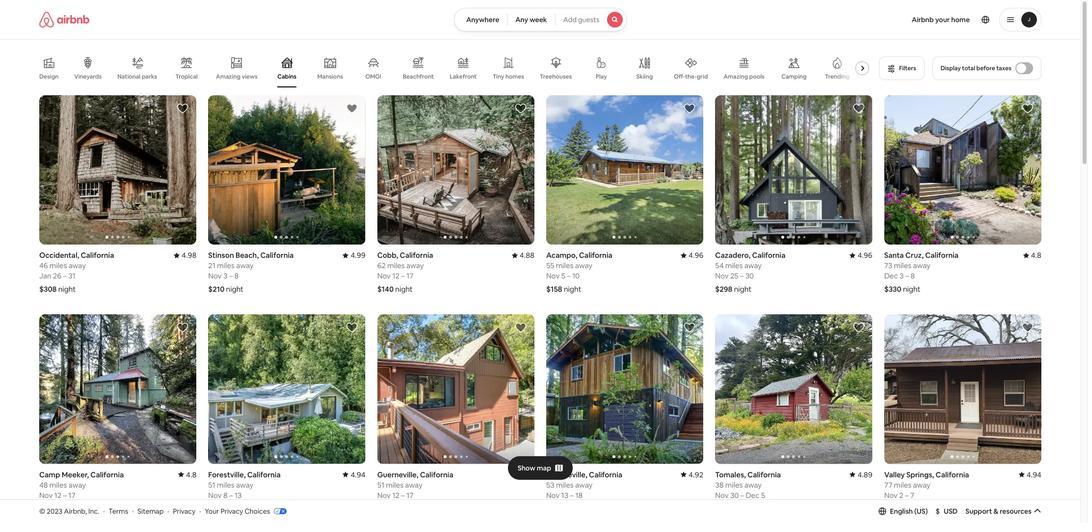 Task type: vqa. For each thing, say whether or not it's contained in the screenshot.
– in 'Tomales, California 38 miles away Nov 30 – Dec 5'
yes



Task type: locate. For each thing, give the bounding box(es) containing it.
california inside cobb, california 62 miles away nov 12 – 17 $140 night
[[400, 251, 434, 260]]

terms link
[[109, 507, 128, 516]]

night inside occidental, california 46 miles away jan 26 – 31 $308 night
[[58, 285, 76, 294]]

group for santa cruz, california 73 miles away dec 3 – 8 $330 night
[[885, 95, 1042, 245]]

california
[[81, 251, 114, 260], [261, 251, 294, 260], [580, 251, 613, 260], [753, 251, 786, 260], [400, 251, 434, 260], [926, 251, 959, 260], [91, 470, 124, 479], [247, 470, 281, 479], [589, 470, 623, 479], [748, 470, 782, 479], [420, 470, 454, 479], [937, 470, 970, 479]]

any week button
[[508, 8, 556, 31]]

away inside occidental, california 46 miles away jan 26 – 31 $308 night
[[69, 261, 86, 270]]

5
[[562, 271, 566, 281], [762, 491, 766, 500]]

treehouses
[[540, 73, 572, 81]]

add guests button
[[555, 8, 627, 31]]

0 horizontal spatial 3
[[223, 271, 228, 281]]

4.89 out of 5 average rating image
[[850, 470, 873, 479]]

4.8 for camp meeker, california 48 miles away nov 12 – 17 $125 night
[[186, 470, 197, 479]]

1 horizontal spatial 51
[[378, 480, 385, 490]]

– inside guerneville, california 53 miles away nov 13 – 18 $230
[[571, 491, 574, 500]]

51
[[208, 480, 216, 490], [378, 480, 385, 490]]

$308
[[39, 285, 57, 294]]

4.8
[[1032, 251, 1042, 260], [186, 470, 197, 479]]

17 inside cobb, california 62 miles away nov 12 – 17 $140 night
[[407, 271, 414, 281]]

amazing pools
[[724, 73, 765, 81]]

8 down beach,
[[235, 271, 239, 281]]

4.99 out of 5 average rating image
[[343, 251, 366, 260]]

english (us)
[[891, 507, 929, 516]]

30
[[746, 271, 755, 281], [731, 491, 739, 500]]

none search field containing anywhere
[[454, 8, 627, 31]]

1 guerneville, from the left
[[547, 470, 588, 479]]

0 horizontal spatial guerneville,
[[378, 470, 419, 479]]

choices
[[245, 507, 270, 516]]

privacy right your
[[221, 507, 243, 516]]

filters button
[[880, 56, 925, 80]]

amazing left views
[[216, 73, 241, 80]]

30 down tomales,
[[731, 491, 739, 500]]

cobb,
[[378, 251, 399, 260]]

4.99
[[351, 251, 366, 260]]

– inside acampo, california 55 miles away nov 5 – 10 $158 night
[[567, 271, 571, 281]]

california inside santa cruz, california 73 miles away dec 3 – 8 $330 night
[[926, 251, 959, 260]]

2 4.94 out of 5 average rating image from the left
[[1020, 470, 1042, 479]]

1 horizontal spatial amazing
[[724, 73, 749, 81]]

1 4.96 out of 5 average rating image from the left
[[681, 251, 704, 260]]

2023
[[47, 507, 62, 516]]

4.96 out of 5 average rating image left santa
[[850, 251, 873, 260]]

0 horizontal spatial dec
[[746, 491, 760, 500]]

add to wishlist: camp meeker, california image
[[177, 322, 189, 334]]

forestville, california 51 miles away nov 8 – 13 $485 night
[[208, 470, 281, 513]]

· right terms link
[[132, 507, 134, 516]]

1 4.94 from the left
[[351, 470, 366, 479]]

4.96
[[689, 251, 704, 260], [858, 251, 873, 260]]

3
[[223, 271, 228, 281], [900, 271, 904, 281]]

1 13 from the left
[[235, 491, 242, 500]]

off-
[[675, 73, 686, 80]]

usd
[[945, 507, 958, 516]]

support
[[966, 507, 993, 516]]

camp meeker, california 48 miles away nov 12 – 17 $125 night
[[39, 470, 124, 513]]

2 13 from the left
[[562, 491, 569, 500]]

0 horizontal spatial 4.8
[[186, 470, 197, 479]]

$210 down 21
[[208, 285, 225, 294]]

3 inside stinson beach, california 21 miles away nov 3 – 8 $210 night
[[223, 271, 228, 281]]

13
[[235, 491, 242, 500], [562, 491, 569, 500]]

group for cobb, california 62 miles away nov 12 – 17 $140 night
[[378, 95, 535, 245]]

away
[[69, 261, 86, 270], [236, 261, 254, 270], [576, 261, 593, 270], [745, 261, 762, 270], [407, 261, 424, 270], [914, 261, 931, 270], [69, 480, 86, 490], [236, 480, 254, 490], [576, 480, 593, 490], [745, 480, 762, 490], [405, 480, 423, 490], [914, 480, 931, 490]]

night inside stinson beach, california 21 miles away nov 3 – 8 $210 night
[[226, 285, 244, 294]]

30 right 25
[[746, 271, 755, 281]]

nov inside guerneville, california 53 miles away nov 13 – 18 $230
[[547, 491, 560, 500]]

0 horizontal spatial $210
[[208, 285, 225, 294]]

miles
[[49, 261, 67, 270], [217, 261, 235, 270], [556, 261, 574, 270], [726, 261, 743, 270], [388, 261, 405, 270], [895, 261, 912, 270], [49, 480, 67, 490], [217, 480, 235, 490], [557, 480, 574, 490], [726, 480, 743, 490], [386, 480, 404, 490], [895, 480, 912, 490]]

miles inside valley springs, california 77 miles away nov 2 – 7 $210 night
[[895, 480, 912, 490]]

group for guerneville, california 53 miles away nov 13 – 18 $230
[[547, 315, 704, 464]]

3 down stinson
[[223, 271, 228, 281]]

5 inside acampo, california 55 miles away nov 5 – 10 $158 night
[[562, 271, 566, 281]]

1 horizontal spatial 4.94
[[1027, 470, 1042, 479]]

nov inside tomales, california 38 miles away nov 30 – dec 5
[[716, 491, 729, 500]]

0 horizontal spatial 4.94
[[351, 470, 366, 479]]

– inside cazadero, california 54 miles away nov 25 – 30 $298 night
[[741, 271, 744, 281]]

1 vertical spatial dec
[[746, 491, 760, 500]]

0 horizontal spatial 4.94 out of 5 average rating image
[[343, 470, 366, 479]]

3 inside santa cruz, california 73 miles away dec 3 – 8 $330 night
[[900, 271, 904, 281]]

guerneville, for 51
[[378, 470, 419, 479]]

nov for cobb, california 62 miles away nov 12 – 17 $140 night
[[378, 271, 391, 281]]

support & resources button
[[966, 507, 1042, 516]]

1 3 from the left
[[223, 271, 228, 281]]

1 horizontal spatial 13
[[562, 491, 569, 500]]

1 horizontal spatial 4.96
[[858, 251, 873, 260]]

1 horizontal spatial dec
[[885, 271, 899, 281]]

$210
[[208, 285, 225, 294], [885, 504, 901, 513]]

amazing for amazing pools
[[724, 73, 749, 81]]

2 horizontal spatial 8
[[911, 271, 916, 281]]

0 horizontal spatial amazing
[[216, 73, 241, 80]]

profile element
[[639, 0, 1042, 39]]

8 inside stinson beach, california 21 miles away nov 3 – 8 $210 night
[[235, 271, 239, 281]]

1 horizontal spatial 4.96 out of 5 average rating image
[[850, 251, 873, 260]]

guerneville, inside guerneville, california 53 miles away nov 13 – 18 $230
[[547, 470, 588, 479]]

away inside forestville, california 51 miles away nov 8 – 13 $485 night
[[236, 480, 254, 490]]

4.96 left cazadero, on the top of the page
[[689, 251, 704, 260]]

group for camp meeker, california 48 miles away nov 12 – 17 $125 night
[[39, 315, 197, 464]]

3 for dec
[[900, 271, 904, 281]]

miles inside cazadero, california 54 miles away nov 25 – 30 $298 night
[[726, 261, 743, 270]]

1 vertical spatial 30
[[731, 491, 739, 500]]

camping
[[782, 73, 807, 81]]

miles inside tomales, california 38 miles away nov 30 – dec 5
[[726, 480, 743, 490]]

miles inside cobb, california 62 miles away nov 12 – 17 $140 night
[[388, 261, 405, 270]]

terms · sitemap · privacy ·
[[109, 507, 201, 516]]

group for forestville, california 51 miles away nov 8 – 13 $485 night
[[208, 315, 366, 464]]

night down 25
[[735, 285, 752, 294]]

guerneville, california 53 miles away nov 13 – 18 $230
[[547, 470, 623, 513]]

nov inside cobb, california 62 miles away nov 12 – 17 $140 night
[[378, 271, 391, 281]]

4.94 for valley springs, california 77 miles away nov 2 – 7 $210 night
[[1027, 470, 1042, 479]]

8 up "$485"
[[223, 491, 228, 500]]

0 vertical spatial 5
[[562, 271, 566, 281]]

terms
[[109, 507, 128, 516]]

inc.
[[88, 507, 99, 516]]

california inside tomales, california 38 miles away nov 30 – dec 5
[[748, 470, 782, 479]]

tiny homes
[[493, 73, 525, 81]]

(us)
[[915, 507, 929, 516]]

13 inside forestville, california 51 miles away nov 8 – 13 $485 night
[[235, 491, 242, 500]]

0 vertical spatial dec
[[885, 271, 899, 281]]

0 vertical spatial $210
[[208, 285, 225, 294]]

0 horizontal spatial 30
[[731, 491, 739, 500]]

away inside guerneville, california 53 miles away nov 13 – 18 $230
[[576, 480, 593, 490]]

away inside cazadero, california 54 miles away nov 25 – 30 $298 night
[[745, 261, 762, 270]]

guerneville,
[[547, 470, 588, 479], [378, 470, 419, 479]]

acampo, california 55 miles away nov 5 – 10 $158 night
[[547, 251, 613, 294]]

night right $330
[[904, 285, 921, 294]]

17
[[407, 271, 414, 281], [68, 491, 75, 500], [407, 491, 414, 500]]

springs,
[[907, 470, 935, 479]]

add to wishlist: cazadero, california image
[[854, 103, 865, 114]]

group
[[39, 49, 874, 87], [39, 95, 197, 245], [208, 95, 366, 245], [378, 95, 535, 245], [547, 95, 704, 245], [716, 95, 873, 245], [885, 95, 1042, 245], [39, 315, 197, 464], [208, 315, 366, 464], [378, 315, 535, 464], [547, 315, 704, 464], [716, 315, 873, 464], [885, 315, 1042, 464]]

night inside valley springs, california 77 miles away nov 2 – 7 $210 night
[[903, 504, 920, 513]]

– inside santa cruz, california 73 miles away dec 3 – 8 $330 night
[[906, 271, 910, 281]]

night down beach,
[[226, 285, 244, 294]]

privacy left your
[[173, 507, 196, 516]]

0 horizontal spatial 4.96
[[689, 251, 704, 260]]

0 horizontal spatial privacy
[[173, 507, 196, 516]]

night down 10
[[564, 285, 582, 294]]

1 horizontal spatial privacy
[[221, 507, 243, 516]]

4.82 out of 5 average rating image
[[512, 470, 535, 479]]

30 inside tomales, california 38 miles away nov 30 – dec 5
[[731, 491, 739, 500]]

amazing left the pools
[[724, 73, 749, 81]]

night down 7
[[903, 504, 920, 513]]

nov for forestville, california 51 miles away nov 8 – 13 $485 night
[[208, 491, 222, 500]]

1 horizontal spatial 4.94 out of 5 average rating image
[[1020, 470, 1042, 479]]

cobb, california 62 miles away nov 12 – 17 $140 night
[[378, 251, 434, 294]]

13 left 18
[[562, 491, 569, 500]]

guerneville, inside guerneville, california 51 miles away nov 12 – 17
[[378, 470, 419, 479]]

17 inside camp meeker, california 48 miles away nov 12 – 17 $125 night
[[68, 491, 75, 500]]

show map button
[[508, 456, 573, 480]]

0 vertical spatial 30
[[746, 271, 755, 281]]

2 4.96 out of 5 average rating image from the left
[[850, 251, 873, 260]]

1 vertical spatial $210
[[885, 504, 901, 513]]

0 horizontal spatial 5
[[562, 271, 566, 281]]

the-
[[686, 73, 697, 80]]

77
[[885, 480, 893, 490]]

1 horizontal spatial 5
[[762, 491, 766, 500]]

12 for 62
[[393, 271, 400, 281]]

51 inside guerneville, california 51 miles away nov 12 – 17
[[378, 480, 385, 490]]

add guests
[[564, 15, 600, 24]]

38
[[716, 480, 724, 490]]

california inside guerneville, california 53 miles away nov 13 – 18 $230
[[589, 470, 623, 479]]

dec down 73
[[885, 271, 899, 281]]

1 horizontal spatial 3
[[900, 271, 904, 281]]

55
[[547, 261, 555, 270]]

$210 inside valley springs, california 77 miles away nov 2 – 7 $210 night
[[885, 504, 901, 513]]

©
[[39, 507, 45, 516]]

1 horizontal spatial 30
[[746, 271, 755, 281]]

8 inside forestville, california 51 miles away nov 8 – 13 $485 night
[[223, 491, 228, 500]]

53
[[547, 480, 555, 490]]

night inside forestville, california 51 miles away nov 8 – 13 $485 night
[[227, 504, 245, 513]]

group for cazadero, california 54 miles away nov 25 – 30 $298 night
[[716, 95, 873, 245]]

5 inside tomales, california 38 miles away nov 30 – dec 5
[[762, 491, 766, 500]]

night inside acampo, california 55 miles away nov 5 – 10 $158 night
[[564, 285, 582, 294]]

acampo,
[[547, 251, 578, 260]]

amazing for amazing views
[[216, 73, 241, 80]]

$210 inside stinson beach, california 21 miles away nov 3 – 8 $210 night
[[208, 285, 225, 294]]

nov inside acampo, california 55 miles away nov 5 – 10 $158 night
[[547, 271, 560, 281]]

nov inside forestville, california 51 miles away nov 8 – 13 $485 night
[[208, 491, 222, 500]]

51 inside forestville, california 51 miles away nov 8 – 13 $485 night
[[208, 480, 216, 490]]

california inside valley springs, california 77 miles away nov 2 – 7 $210 night
[[937, 470, 970, 479]]

4.92
[[689, 470, 704, 479]]

california inside camp meeker, california 48 miles away nov 12 – 17 $125 night
[[91, 470, 124, 479]]

3 up $330
[[900, 271, 904, 281]]

· left your
[[200, 507, 201, 516]]

21
[[208, 261, 216, 270]]

2 guerneville, from the left
[[378, 470, 419, 479]]

13 up your privacy choices
[[235, 491, 242, 500]]

4.96 out of 5 average rating image
[[681, 251, 704, 260], [850, 251, 873, 260]]

1 4.94 out of 5 average rating image from the left
[[343, 470, 366, 479]]

miles inside camp meeker, california 48 miles away nov 12 – 17 $125 night
[[49, 480, 67, 490]]

2 4.96 from the left
[[858, 251, 873, 260]]

night inside cazadero, california 54 miles away nov 25 – 30 $298 night
[[735, 285, 752, 294]]

forestville,
[[208, 470, 246, 479]]

4.96 out of 5 average rating image left cazadero, on the top of the page
[[681, 251, 704, 260]]

– inside guerneville, california 51 miles away nov 12 – 17
[[401, 491, 405, 500]]

away inside stinson beach, california 21 miles away nov 3 – 8 $210 night
[[236, 261, 254, 270]]

$210 down 2
[[885, 504, 901, 513]]

night right "$485"
[[227, 504, 245, 513]]

night right $140
[[396, 285, 413, 294]]

17 inside guerneville, california 51 miles away nov 12 – 17
[[407, 491, 414, 500]]

show map
[[518, 464, 552, 472]]

1 horizontal spatial $210
[[885, 504, 901, 513]]

4.96 left santa
[[858, 251, 873, 260]]

30 inside cazadero, california 54 miles away nov 25 – 30 $298 night
[[746, 271, 755, 281]]

0 horizontal spatial 13
[[235, 491, 242, 500]]

8 inside santa cruz, california 73 miles away dec 3 – 8 $330 night
[[911, 271, 916, 281]]

miles inside forestville, california 51 miles away nov 8 – 13 $485 night
[[217, 480, 235, 490]]

add to wishlist: forestville, california image
[[346, 322, 358, 334]]

· left privacy link
[[168, 507, 169, 516]]

add to wishlist: tomales, california image
[[854, 322, 865, 334]]

add to wishlist: acampo, california image
[[684, 103, 696, 114]]

add to wishlist: santa cruz, california image
[[1023, 103, 1034, 114]]

2 privacy from the left
[[221, 507, 243, 516]]

54
[[716, 261, 724, 270]]

parks
[[142, 73, 157, 80]]

4.8 for santa cruz, california 73 miles away dec 3 – 8 $330 night
[[1032, 251, 1042, 260]]

stinson
[[208, 251, 234, 260]]

2 51 from the left
[[378, 480, 385, 490]]

4.82
[[520, 470, 535, 479]]

dec down tomales,
[[746, 491, 760, 500]]

1 vertical spatial 5
[[762, 491, 766, 500]]

nov for cazadero, california 54 miles away nov 25 – 30 $298 night
[[716, 271, 729, 281]]

4.98 out of 5 average rating image
[[174, 251, 197, 260]]

4.8 out of 5 average rating image
[[178, 470, 197, 479]]

None search field
[[454, 8, 627, 31]]

nov inside cazadero, california 54 miles away nov 25 – 30 $298 night
[[716, 271, 729, 281]]

12 inside guerneville, california 51 miles away nov 12 – 17
[[393, 491, 400, 500]]

12 inside cobb, california 62 miles away nov 12 – 17 $140 night
[[393, 271, 400, 281]]

0 vertical spatial 4.8
[[1032, 251, 1042, 260]]

guests
[[579, 15, 600, 24]]

·
[[103, 507, 105, 516], [132, 507, 134, 516], [168, 507, 169, 516], [200, 507, 201, 516]]

night down the 31 on the left bottom of the page
[[58, 285, 76, 294]]

map
[[537, 464, 552, 472]]

2 4.94 from the left
[[1027, 470, 1042, 479]]

4.94 out of 5 average rating image
[[343, 470, 366, 479], [1020, 470, 1042, 479]]

california inside acampo, california 55 miles away nov 5 – 10 $158 night
[[580, 251, 613, 260]]

1 vertical spatial 4.8
[[186, 470, 197, 479]]

group for valley springs, california 77 miles away nov 2 – 7 $210 night
[[885, 315, 1042, 464]]

· right inc.
[[103, 507, 105, 516]]

tomales, california 38 miles away nov 30 – dec 5
[[716, 470, 782, 500]]

0 horizontal spatial 4.96 out of 5 average rating image
[[681, 251, 704, 260]]

1 4.96 from the left
[[689, 251, 704, 260]]

miles inside acampo, california 55 miles away nov 5 – 10 $158 night
[[556, 261, 574, 270]]

design
[[39, 73, 59, 81]]

1 privacy from the left
[[173, 507, 196, 516]]

0 horizontal spatial 8
[[223, 491, 228, 500]]

$298
[[716, 285, 733, 294]]

tomales,
[[716, 470, 747, 479]]

0 horizontal spatial 51
[[208, 480, 216, 490]]

1 51 from the left
[[208, 480, 216, 490]]

add to wishlist: occidental, california image
[[177, 103, 189, 114]]

$140
[[378, 285, 394, 294]]

4.96 for acampo, california 55 miles away nov 5 – 10 $158 night
[[689, 251, 704, 260]]

california inside cazadero, california 54 miles away nov 25 – 30 $298 night
[[753, 251, 786, 260]]

nov inside guerneville, california 51 miles away nov 12 – 17
[[378, 491, 391, 500]]

miles inside occidental, california 46 miles away jan 26 – 31 $308 night
[[49, 261, 67, 270]]

california inside occidental, california 46 miles away jan 26 – 31 $308 night
[[81, 251, 114, 260]]

home
[[952, 15, 971, 24]]

grid
[[697, 73, 708, 80]]

8 down cruz,
[[911, 271, 916, 281]]

miles inside stinson beach, california 21 miles away nov 3 – 8 $210 night
[[217, 261, 235, 270]]

california inside guerneville, california 51 miles away nov 12 – 17
[[420, 470, 454, 479]]

nov for guerneville, california 53 miles away nov 13 – 18 $230
[[547, 491, 560, 500]]

2 · from the left
[[132, 507, 134, 516]]

3 for nov
[[223, 271, 228, 281]]

privacy link
[[173, 507, 196, 516]]

13 inside guerneville, california 53 miles away nov 13 – 18 $230
[[562, 491, 569, 500]]

1 horizontal spatial 4.8
[[1032, 251, 1042, 260]]

resources
[[1001, 507, 1032, 516]]

1 horizontal spatial guerneville,
[[547, 470, 588, 479]]

2 3 from the left
[[900, 271, 904, 281]]

night right $125
[[57, 504, 74, 513]]

17 for cobb,
[[407, 271, 414, 281]]

1 horizontal spatial 8
[[235, 271, 239, 281]]



Task type: describe. For each thing, give the bounding box(es) containing it.
your privacy choices link
[[205, 507, 287, 516]]

your
[[936, 15, 951, 24]]

nov for tomales, california 38 miles away nov 30 – dec 5
[[716, 491, 729, 500]]

sitemap
[[138, 507, 164, 516]]

add to wishlist: valley springs, california image
[[1023, 322, 1034, 334]]

$ usd
[[937, 507, 958, 516]]

4.94 out of 5 average rating image for forestville, california 51 miles away nov 8 – 13 $485 night
[[343, 470, 366, 479]]

1 · from the left
[[103, 507, 105, 516]]

add to wishlist: guerneville, california image
[[684, 322, 696, 334]]

group for stinson beach, california 21 miles away nov 3 – 8 $210 night
[[208, 95, 366, 245]]

airbnb your home link
[[907, 9, 977, 30]]

26
[[53, 271, 61, 281]]

before
[[977, 64, 996, 72]]

4 · from the left
[[200, 507, 201, 516]]

skiing
[[637, 73, 653, 81]]

73
[[885, 261, 893, 270]]

occidental,
[[39, 251, 79, 260]]

– inside tomales, california 38 miles away nov 30 – dec 5
[[741, 491, 745, 500]]

stinson beach, california 21 miles away nov 3 – 8 $210 night
[[208, 251, 294, 294]]

nov inside stinson beach, california 21 miles away nov 3 – 8 $210 night
[[208, 271, 222, 281]]

night inside camp meeker, california 48 miles away nov 12 – 17 $125 night
[[57, 504, 74, 513]]

night inside cobb, california 62 miles away nov 12 – 17 $140 night
[[396, 285, 413, 294]]

2
[[900, 491, 904, 500]]

miles inside guerneville, california 53 miles away nov 13 – 18 $230
[[557, 480, 574, 490]]

cazadero,
[[716, 251, 751, 260]]

4.88
[[520, 251, 535, 260]]

miles inside guerneville, california 51 miles away nov 12 – 17
[[386, 480, 404, 490]]

display total before taxes
[[941, 64, 1012, 72]]

dec inside santa cruz, california 73 miles away dec 3 – 8 $330 night
[[885, 271, 899, 281]]

california inside stinson beach, california 21 miles away nov 3 – 8 $210 night
[[261, 251, 294, 260]]

views
[[242, 73, 258, 80]]

miles inside santa cruz, california 73 miles away dec 3 – 8 $330 night
[[895, 261, 912, 270]]

away inside cobb, california 62 miles away nov 12 – 17 $140 night
[[407, 261, 424, 270]]

4.94 out of 5 average rating image for valley springs, california 77 miles away nov 2 – 7 $210 night
[[1020, 470, 1042, 479]]

4.96 for cazadero, california 54 miles away nov 25 – 30 $298 night
[[858, 251, 873, 260]]

$210 for valley springs, california 77 miles away nov 2 – 7 $210 night
[[885, 504, 901, 513]]

18
[[576, 491, 583, 500]]

anywhere
[[467, 15, 500, 24]]

– inside forestville, california 51 miles away nov 8 – 13 $485 night
[[229, 491, 233, 500]]

– inside stinson beach, california 21 miles away nov 3 – 8 $210 night
[[229, 271, 233, 281]]

add
[[564, 15, 577, 24]]

away inside acampo, california 55 miles away nov 5 – 10 $158 night
[[576, 261, 593, 270]]

8 for nov 3 – 8
[[235, 271, 239, 281]]

17 for guerneville,
[[407, 491, 414, 500]]

english
[[891, 507, 914, 516]]

add to wishlist: stinson beach, california image
[[346, 103, 358, 114]]

valley springs, california 77 miles away nov 2 – 7 $210 night
[[885, 470, 970, 513]]

51 for forestville,
[[208, 480, 216, 490]]

– inside cobb, california 62 miles away nov 12 – 17 $140 night
[[401, 271, 405, 281]]

© 2023 airbnb, inc. ·
[[39, 507, 105, 516]]

support & resources
[[966, 507, 1032, 516]]

filters
[[900, 64, 917, 72]]

away inside camp meeker, california 48 miles away nov 12 – 17 $125 night
[[69, 480, 86, 490]]

12 for 51
[[393, 491, 400, 500]]

4.88 out of 5 average rating image
[[512, 251, 535, 260]]

display
[[941, 64, 962, 72]]

4.96 out of 5 average rating image for acampo, california 55 miles away nov 5 – 10 $158 night
[[681, 251, 704, 260]]

4.8 out of 5 average rating image
[[1024, 251, 1042, 260]]

lakefront
[[450, 73, 477, 81]]

guerneville, california 51 miles away nov 12 – 17
[[378, 470, 454, 500]]

cazadero, california 54 miles away nov 25 – 30 $298 night
[[716, 251, 786, 294]]

add to wishlist: cobb, california image
[[515, 103, 527, 114]]

camp
[[39, 470, 60, 479]]

4.92 out of 5 average rating image
[[681, 470, 704, 479]]

homes
[[506, 73, 525, 81]]

$330
[[885, 285, 902, 294]]

nov inside valley springs, california 77 miles away nov 2 – 7 $210 night
[[885, 491, 898, 500]]

any
[[516, 15, 529, 24]]

trending
[[826, 73, 850, 81]]

group for occidental, california 46 miles away jan 26 – 31 $308 night
[[39, 95, 197, 245]]

away inside santa cruz, california 73 miles away dec 3 – 8 $330 night
[[914, 261, 931, 270]]

$125
[[39, 504, 55, 513]]

group containing national parks
[[39, 49, 874, 87]]

taxes
[[997, 64, 1012, 72]]

guerneville, for 53
[[547, 470, 588, 479]]

4.94 for forestville, california 51 miles away nov 8 – 13 $485 night
[[351, 470, 366, 479]]

– inside valley springs, california 77 miles away nov 2 – 7 $210 night
[[906, 491, 909, 500]]

night inside santa cruz, california 73 miles away dec 3 – 8 $330 night
[[904, 285, 921, 294]]

– inside occidental, california 46 miles away jan 26 – 31 $308 night
[[63, 271, 67, 281]]

cabins
[[278, 73, 297, 81]]

airbnb,
[[64, 507, 87, 516]]

62
[[378, 261, 386, 270]]

occidental, california 46 miles away jan 26 – 31 $308 night
[[39, 251, 114, 294]]

display total before taxes button
[[933, 56, 1042, 80]]

$485
[[208, 504, 226, 513]]

– inside camp meeker, california 48 miles away nov 12 – 17 $125 night
[[63, 491, 67, 500]]

$158
[[547, 285, 563, 294]]

week
[[530, 15, 548, 24]]

national
[[118, 73, 141, 80]]

sitemap link
[[138, 507, 164, 516]]

nov for acampo, california 55 miles away nov 5 – 10 $158 night
[[547, 271, 560, 281]]

your
[[205, 507, 219, 516]]

vineyards
[[74, 73, 102, 81]]

pools
[[750, 73, 765, 81]]

&
[[994, 507, 999, 516]]

mansions
[[317, 73, 343, 81]]

your privacy choices
[[205, 507, 270, 516]]

add to wishlist: guerneville, california image
[[515, 322, 527, 334]]

away inside guerneville, california 51 miles away nov 12 – 17
[[405, 480, 423, 490]]

english (us) button
[[879, 507, 929, 516]]

play
[[596, 73, 607, 81]]

12 inside camp meeker, california 48 miles away nov 12 – 17 $125 night
[[54, 491, 62, 500]]

away inside tomales, california 38 miles away nov 30 – dec 5
[[745, 480, 762, 490]]

4.98
[[182, 251, 197, 260]]

beach,
[[236, 251, 259, 260]]

8 for dec 3 – 8
[[911, 271, 916, 281]]

meeker,
[[62, 470, 89, 479]]

airbnb
[[912, 15, 935, 24]]

$230
[[547, 504, 564, 513]]

dec inside tomales, california 38 miles away nov 30 – dec 5
[[746, 491, 760, 500]]

$210 for stinson beach, california 21 miles away nov 3 – 8 $210 night
[[208, 285, 225, 294]]

santa
[[885, 251, 905, 260]]

group for acampo, california 55 miles away nov 5 – 10 $158 night
[[547, 95, 704, 245]]

airbnb your home
[[912, 15, 971, 24]]

california inside forestville, california 51 miles away nov 8 – 13 $485 night
[[247, 470, 281, 479]]

4.96 out of 5 average rating image for cazadero, california 54 miles away nov 25 – 30 $298 night
[[850, 251, 873, 260]]

nov for guerneville, california 51 miles away nov 12 – 17
[[378, 491, 391, 500]]

anywhere button
[[454, 8, 508, 31]]

48
[[39, 480, 48, 490]]

4.89
[[858, 470, 873, 479]]

31
[[68, 271, 76, 281]]

cruz,
[[906, 251, 924, 260]]

51 for guerneville,
[[378, 480, 385, 490]]

10
[[573, 271, 580, 281]]

3 · from the left
[[168, 507, 169, 516]]

away inside valley springs, california 77 miles away nov 2 – 7 $210 night
[[914, 480, 931, 490]]

show
[[518, 464, 536, 472]]

total
[[963, 64, 976, 72]]

7
[[911, 491, 915, 500]]

nov inside camp meeker, california 48 miles away nov 12 – 17 $125 night
[[39, 491, 53, 500]]

beachfront
[[403, 73, 434, 81]]



